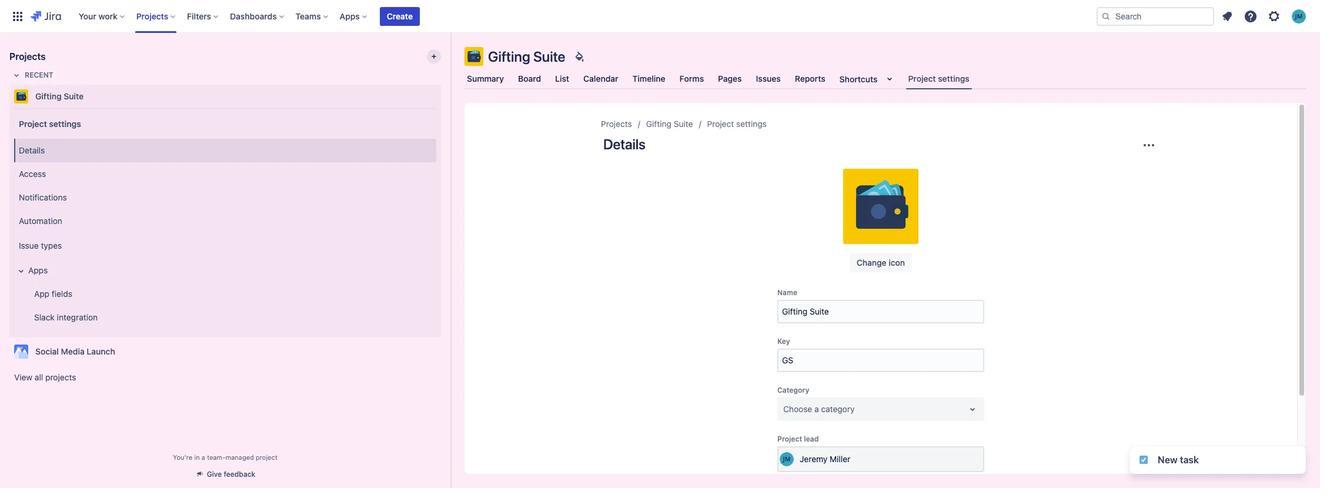Task type: describe. For each thing, give the bounding box(es) containing it.
in
[[194, 453, 200, 461]]

project lead
[[777, 435, 819, 443]]

pages
[[718, 74, 742, 84]]

social
[[35, 346, 59, 356]]

your work button
[[75, 7, 129, 26]]

media
[[61, 346, 85, 356]]

slack
[[34, 312, 55, 322]]

new task
[[1158, 455, 1199, 465]]

0 horizontal spatial suite
[[64, 91, 84, 101]]

forms link
[[677, 68, 706, 89]]

add to starred image
[[438, 89, 452, 103]]

fields
[[52, 288, 72, 298]]

apps button
[[14, 259, 436, 282]]

app
[[34, 288, 49, 298]]

notifications image
[[1220, 9, 1234, 23]]

teams
[[296, 11, 321, 21]]

reports link
[[793, 68, 828, 89]]

project down pages link
[[707, 119, 734, 129]]

0 vertical spatial gifting
[[488, 48, 530, 65]]

1 vertical spatial gifting
[[35, 91, 61, 101]]

list
[[555, 74, 569, 84]]

choose
[[783, 404, 812, 414]]

summary
[[467, 74, 504, 84]]

calendar link
[[581, 68, 621, 89]]

details link
[[14, 139, 436, 162]]

automation link
[[14, 209, 436, 233]]

app fields
[[34, 288, 72, 298]]

2 horizontal spatial gifting
[[646, 119, 672, 129]]

project avatar image
[[843, 169, 919, 244]]

issues
[[756, 74, 781, 84]]

pages link
[[716, 68, 744, 89]]

filters
[[187, 11, 211, 21]]

settings for 'group' containing project settings
[[49, 118, 81, 128]]

issues link
[[754, 68, 783, 89]]

dashboards button
[[226, 7, 289, 26]]

board link
[[516, 68, 543, 89]]

you're in a team-managed project
[[173, 453, 278, 461]]

give feedback button
[[188, 465, 262, 484]]

change icon button
[[850, 253, 912, 272]]

Search field
[[1097, 7, 1214, 26]]

jeremy miller
[[800, 454, 850, 464]]

help image
[[1244, 9, 1258, 23]]

slack integration
[[34, 312, 98, 322]]

2 vertical spatial suite
[[674, 119, 693, 129]]

your profile and settings image
[[1292, 9, 1306, 23]]

new
[[1158, 455, 1178, 465]]

primary element
[[7, 0, 1097, 33]]

launch
[[87, 346, 115, 356]]

give
[[207, 470, 222, 479]]

lead
[[804, 435, 819, 443]]

settings for project settings link
[[736, 119, 767, 129]]

category
[[777, 386, 809, 395]]

apps inside apps button
[[28, 265, 48, 275]]

settings inside tab list
[[938, 73, 970, 83]]

timeline link
[[630, 68, 668, 89]]

appswitcher icon image
[[11, 9, 25, 23]]

0 horizontal spatial gifting suite
[[35, 91, 84, 101]]

notifications
[[19, 192, 67, 202]]

open image
[[966, 402, 980, 416]]

work
[[98, 11, 117, 21]]

settings image
[[1267, 9, 1281, 23]]

forms
[[680, 74, 704, 84]]

new task button
[[1130, 446, 1306, 474]]

create project image
[[429, 52, 439, 61]]

filters button
[[184, 7, 223, 26]]

project down recent
[[19, 118, 47, 128]]

2 vertical spatial gifting suite
[[646, 119, 693, 129]]

view all projects
[[14, 372, 76, 382]]

project inside tab list
[[908, 73, 936, 83]]

access link
[[14, 162, 436, 186]]

projects link
[[601, 117, 632, 131]]

task
[[1180, 455, 1199, 465]]

app fields link
[[21, 282, 436, 306]]

view all projects link
[[9, 367, 441, 388]]

group containing project settings
[[12, 108, 436, 336]]

slack integration link
[[21, 306, 436, 329]]

project settings for project settings link
[[707, 119, 767, 129]]

social media launch link
[[9, 340, 436, 363]]

board
[[518, 74, 541, 84]]

create button
[[380, 7, 420, 26]]

category
[[821, 404, 855, 414]]

timeline
[[633, 74, 665, 84]]



Task type: locate. For each thing, give the bounding box(es) containing it.
0 vertical spatial apps
[[340, 11, 360, 21]]

project settings
[[908, 73, 970, 83], [19, 118, 81, 128], [707, 119, 767, 129]]

jeremy miller image
[[780, 452, 794, 466]]

collapse recent projects image
[[9, 68, 24, 82]]

gifting
[[488, 48, 530, 65], [35, 91, 61, 101], [646, 119, 672, 129]]

1 vertical spatial gifting suite link
[[646, 117, 693, 131]]

projects for projects link
[[601, 119, 632, 129]]

details up access
[[19, 145, 45, 155]]

1 group from the top
[[12, 108, 436, 336]]

1 horizontal spatial project settings
[[707, 119, 767, 129]]

1 horizontal spatial a
[[814, 404, 819, 414]]

key
[[777, 337, 790, 346]]

team-
[[207, 453, 226, 461]]

feedback
[[224, 470, 255, 479]]

calendar
[[583, 74, 618, 84]]

summary link
[[465, 68, 506, 89]]

integration
[[57, 312, 98, 322]]

details inside 'group'
[[19, 145, 45, 155]]

projects up recent
[[9, 51, 46, 62]]

more image
[[1142, 138, 1156, 152]]

project up the jeremy miller icon
[[777, 435, 802, 443]]

Key field
[[779, 350, 983, 371]]

0 horizontal spatial gifting suite link
[[9, 85, 436, 108]]

apps inside apps popup button
[[340, 11, 360, 21]]

shortcuts
[[840, 74, 878, 84]]

2 horizontal spatial settings
[[938, 73, 970, 83]]

add to starred image
[[438, 345, 452, 359]]

shortcuts button
[[837, 68, 899, 89]]

view
[[14, 372, 32, 382]]

icon
[[889, 258, 905, 268]]

project right the shortcuts popup button
[[908, 73, 936, 83]]

group
[[12, 108, 436, 336], [12, 135, 436, 333]]

gifting suite link down timeline link
[[646, 117, 693, 131]]

projects right work at the top left
[[136, 11, 168, 21]]

1 vertical spatial projects
[[9, 51, 46, 62]]

task icon image
[[1139, 455, 1148, 465]]

projects
[[45, 372, 76, 382]]

1 horizontal spatial settings
[[736, 119, 767, 129]]

1 vertical spatial gifting suite
[[35, 91, 84, 101]]

suite
[[533, 48, 565, 65], [64, 91, 84, 101], [674, 119, 693, 129]]

name
[[777, 288, 797, 297]]

give feedback
[[207, 470, 255, 479]]

apps button
[[336, 7, 372, 26]]

apps up the app
[[28, 265, 48, 275]]

choose a category
[[783, 404, 855, 414]]

miller
[[830, 454, 850, 464]]

0 vertical spatial gifting suite link
[[9, 85, 436, 108]]

0 horizontal spatial project settings
[[19, 118, 81, 128]]

banner containing your work
[[0, 0, 1320, 33]]

tab list containing project settings
[[458, 68, 1313, 89]]

gifting right projects link
[[646, 119, 672, 129]]

a
[[814, 404, 819, 414], [202, 453, 205, 461]]

2 horizontal spatial projects
[[601, 119, 632, 129]]

automation
[[19, 216, 62, 226]]

jeremy
[[800, 454, 828, 464]]

access
[[19, 169, 46, 179]]

social media launch
[[35, 346, 115, 356]]

2 vertical spatial gifting
[[646, 119, 672, 129]]

you're
[[173, 453, 192, 461]]

projects for projects popup button
[[136, 11, 168, 21]]

types
[[41, 240, 62, 250]]

banner
[[0, 0, 1320, 33]]

0 vertical spatial suite
[[533, 48, 565, 65]]

2 horizontal spatial project settings
[[908, 73, 970, 83]]

0 horizontal spatial gifting
[[35, 91, 61, 101]]

project settings for 'group' containing project settings
[[19, 118, 81, 128]]

1 horizontal spatial suite
[[533, 48, 565, 65]]

1 horizontal spatial details
[[603, 136, 645, 152]]

1 horizontal spatial gifting
[[488, 48, 530, 65]]

0 horizontal spatial a
[[202, 453, 205, 461]]

settings
[[938, 73, 970, 83], [49, 118, 81, 128], [736, 119, 767, 129]]

managed
[[226, 453, 254, 461]]

search image
[[1101, 11, 1111, 21]]

1 horizontal spatial apps
[[340, 11, 360, 21]]

a right choose
[[814, 404, 819, 414]]

project settings inside 'group'
[[19, 118, 81, 128]]

details
[[603, 136, 645, 152], [19, 145, 45, 155]]

set background color image
[[572, 49, 587, 64]]

Name field
[[779, 301, 983, 322]]

recent
[[25, 71, 53, 79]]

sidebar navigation image
[[438, 47, 463, 71]]

jira image
[[31, 9, 61, 23], [31, 9, 61, 23]]

your work
[[79, 11, 117, 21]]

details down projects link
[[603, 136, 645, 152]]

gifting suite
[[488, 48, 565, 65], [35, 91, 84, 101], [646, 119, 693, 129]]

1 horizontal spatial gifting suite link
[[646, 117, 693, 131]]

projects button
[[133, 7, 180, 26]]

0 vertical spatial a
[[814, 404, 819, 414]]

projects inside popup button
[[136, 11, 168, 21]]

1 horizontal spatial gifting suite
[[488, 48, 565, 65]]

all
[[35, 372, 43, 382]]

change
[[857, 258, 887, 268]]

0 horizontal spatial settings
[[49, 118, 81, 128]]

project settings inside tab list
[[908, 73, 970, 83]]

2 horizontal spatial gifting suite
[[646, 119, 693, 129]]

group containing details
[[12, 135, 436, 333]]

2 vertical spatial projects
[[601, 119, 632, 129]]

0 vertical spatial gifting suite
[[488, 48, 565, 65]]

2 group from the top
[[12, 135, 436, 333]]

project settings link
[[707, 117, 767, 131]]

gifting suite link
[[9, 85, 436, 108], [646, 117, 693, 131]]

1 horizontal spatial projects
[[136, 11, 168, 21]]

apps
[[340, 11, 360, 21], [28, 265, 48, 275]]

notifications link
[[14, 186, 436, 209]]

project
[[908, 73, 936, 83], [19, 118, 47, 128], [707, 119, 734, 129], [777, 435, 802, 443]]

tab list
[[458, 68, 1313, 89]]

apps right teams popup button
[[340, 11, 360, 21]]

2 horizontal spatial suite
[[674, 119, 693, 129]]

gifting up board at the left top of the page
[[488, 48, 530, 65]]

gifting suite down timeline link
[[646, 119, 693, 129]]

issue types
[[19, 240, 62, 250]]

your
[[79, 11, 96, 21]]

1 vertical spatial a
[[202, 453, 205, 461]]

teams button
[[292, 7, 333, 26]]

reports
[[795, 74, 825, 84]]

issue types link
[[14, 233, 436, 259]]

project
[[256, 453, 278, 461]]

projects down "calendar" link on the left of the page
[[601, 119, 632, 129]]

1 vertical spatial apps
[[28, 265, 48, 275]]

settings inside 'group'
[[49, 118, 81, 128]]

0 vertical spatial projects
[[136, 11, 168, 21]]

a right in
[[202, 453, 205, 461]]

0 horizontal spatial apps
[[28, 265, 48, 275]]

0 horizontal spatial details
[[19, 145, 45, 155]]

create
[[387, 11, 413, 21]]

gifting suite down recent
[[35, 91, 84, 101]]

expand image
[[14, 264, 28, 278]]

gifting suite link up details link
[[9, 85, 436, 108]]

0 horizontal spatial projects
[[9, 51, 46, 62]]

gifting suite up board at the left top of the page
[[488, 48, 565, 65]]

1 vertical spatial suite
[[64, 91, 84, 101]]

issue
[[19, 240, 39, 250]]

dashboards
[[230, 11, 277, 21]]

change icon
[[857, 258, 905, 268]]

gifting down recent
[[35, 91, 61, 101]]

list link
[[553, 68, 572, 89]]

projects
[[136, 11, 168, 21], [9, 51, 46, 62], [601, 119, 632, 129]]

Category text field
[[783, 403, 786, 415]]



Task type: vqa. For each thing, say whether or not it's contained in the screenshot.
rightmost the Gifting
yes



